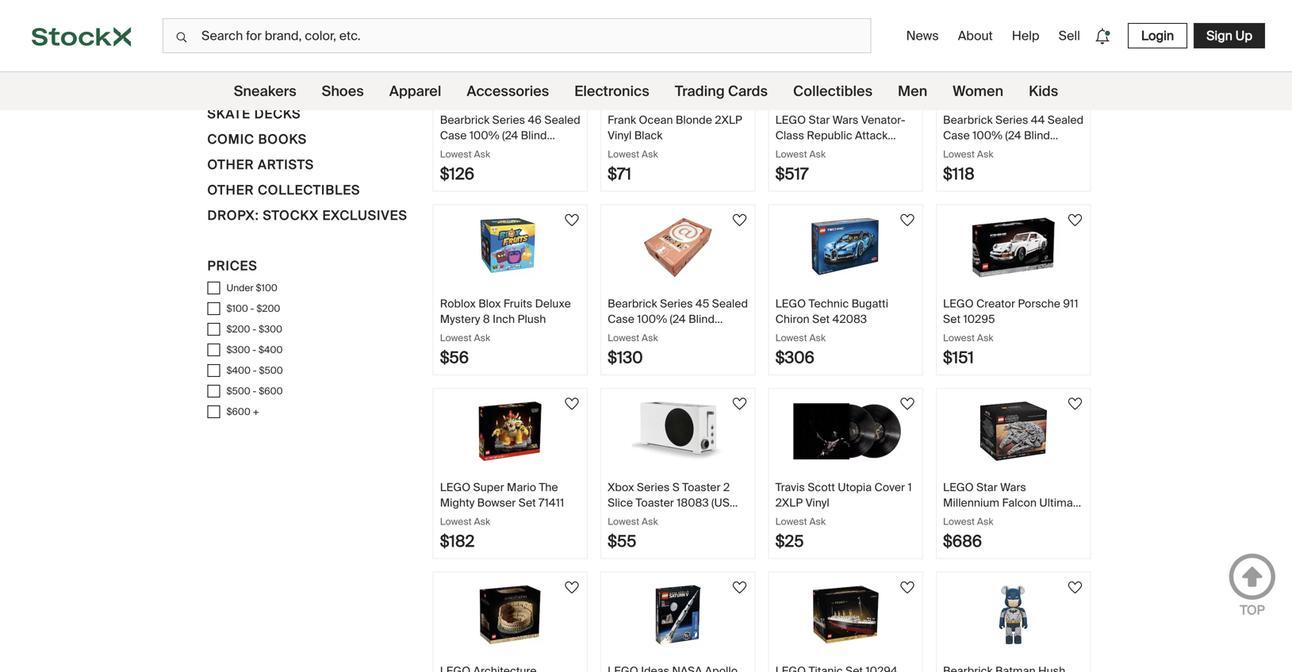 Task type: vqa. For each thing, say whether or not it's contained in the screenshot.


Task type: describe. For each thing, give the bounding box(es) containing it.
1 vertical spatial $100
[[227, 302, 248, 315]]

1 horizontal spatial toaster
[[682, 480, 721, 495]]

8
[[483, 312, 490, 326]]

(24 for $130
[[670, 312, 686, 326]]

71411
[[539, 495, 564, 510]]

lowest inside lowest ask $55
[[608, 515, 640, 528]]

ask inside lego creator porsche 911 set 10295 lowest ask $151
[[978, 332, 994, 344]]

star for $517
[[809, 113, 830, 127]]

bearbrick series 46 sealed case 100% (24 blind boxes)
[[440, 113, 581, 158]]

venator-
[[861, 113, 906, 127]]

collector
[[944, 511, 991, 525]]

- for $100
[[250, 302, 254, 315]]

$151
[[944, 348, 974, 368]]

daniel
[[207, 29, 258, 46]]

0 horizontal spatial toaster
[[636, 495, 674, 510]]

follow image for bearbrick batman hush ver. 1000% image
[[1066, 578, 1085, 597]]

bearbrick series 45 sealed case 100% (24 blind boxes)
[[608, 296, 748, 342]]

set inside lego creator porsche 911 set 10295 lowest ask $151
[[944, 312, 961, 326]]

0 vertical spatial $100
[[256, 282, 278, 294]]

sign up button
[[1194, 23, 1266, 48]]

abloh
[[257, 80, 304, 97]]

men link
[[898, 72, 928, 110]]

ask inside travis scott utopia cover 1 2xlp vinyl lowest ask $25
[[810, 515, 826, 528]]

apparel
[[389, 82, 441, 100]]

millennium
[[944, 495, 1000, 510]]

46
[[528, 113, 542, 127]]

ask inside roblox blox fruits deluxe mystery 8 inch plush lowest ask $56
[[474, 332, 490, 344]]

follow image for lego creator porsche 911 set 10295 image
[[1066, 211, 1085, 230]]

virgil
[[207, 80, 253, 97]]

follow image for lego technic bugatti chiron set 42083 image at the top right of the page
[[898, 211, 917, 230]]

creator
[[977, 296, 1016, 311]]

lowest inside frank ocean blonde 2xlp vinyl black lowest ask $71
[[608, 148, 640, 160]]

(24 for $118
[[1006, 128, 1022, 143]]

back to top image
[[1229, 553, 1277, 601]]

ocean
[[639, 113, 673, 127]]

wars for $517
[[833, 113, 859, 127]]

sneakers
[[234, 82, 297, 100]]

$300 - $400
[[227, 344, 283, 356]]

ask inside lowest ask $686
[[978, 515, 994, 528]]

scott
[[808, 480, 835, 495]]

travis scott utopia cover 1 2xlp vinyl lowest ask $25
[[776, 480, 912, 551]]

bearbrick for $118
[[944, 113, 993, 127]]

roblox blox fruits deluxe mystery 8 inch plush lowest ask $56
[[440, 296, 571, 368]]

black
[[635, 128, 663, 143]]

collectibles inside product category switcher element
[[793, 82, 873, 100]]

under $100
[[227, 282, 278, 294]]

lowest inside lowest ask $686
[[944, 515, 975, 528]]

lego creator porsche 911 set 10295 image
[[958, 218, 1069, 277]]

bowser
[[477, 495, 516, 510]]

42083
[[833, 312, 867, 326]]

- for $200
[[253, 323, 256, 335]]

apparel link
[[389, 72, 441, 110]]

dropx: stockx exclusives button
[[207, 206, 408, 231]]

lego ideas nasa apollo saturn v set 92176 image
[[623, 585, 734, 645]]

lego star wars venator-class republic attack cruiser set 75367 image
[[791, 34, 902, 94]]

mystery
[[440, 312, 480, 326]]

daniel arsham button
[[207, 28, 321, 53]]

lowest inside lego technic bugatti chiron set 42083 lowest ask $306
[[776, 332, 807, 344]]

lego inside lego star wars millennium falcon ultimate collector series set 75192
[[944, 480, 974, 495]]

lego inside lego star wars venator- class republic attack cruiser set 75367
[[776, 113, 806, 127]]

18083
[[677, 495, 709, 510]]

trading
[[675, 82, 725, 100]]

xbox series s toaster 2 slice toaster  18083 (us plug)
[[608, 480, 730, 525]]

dropx: stockx exclusives
[[207, 207, 408, 224]]

bearbrick series 46 sealed case 100% (24 blind boxes) image
[[455, 34, 566, 94]]

lego architecture colosseum set 10276 image
[[455, 585, 566, 645]]

follow image for lego star wars millennium falcon ultimate collector series set 75192 image on the bottom right of page
[[1066, 394, 1085, 413]]

ask inside lowest ask $517
[[810, 148, 826, 160]]

stockx logo image
[[32, 27, 131, 47]]

login
[[1142, 27, 1174, 44]]

set inside lego star wars venator- class republic attack cruiser set 75367
[[816, 143, 833, 158]]

sealed for $126
[[545, 113, 581, 127]]

lowest ask $118
[[944, 148, 994, 184]]

plush
[[518, 312, 546, 326]]

100% for $126
[[470, 128, 500, 143]]

set inside lego technic bugatti chiron set 42083 lowest ask $306
[[813, 312, 830, 326]]

men
[[898, 82, 928, 100]]

lowest inside travis scott utopia cover 1 2xlp vinyl lowest ask $25
[[776, 515, 807, 528]]

series for $126
[[492, 113, 525, 127]]

$400 - $500
[[227, 364, 283, 377]]

takashi murakami
[[207, 55, 345, 71]]

follow image for $130
[[730, 211, 750, 230]]

wars for $686
[[1001, 480, 1027, 495]]

frank ocean blonde 2xlp vinyl black image
[[623, 34, 734, 94]]

set inside lego star wars millennium falcon ultimate collector series set 75192
[[1029, 511, 1046, 525]]

$56
[[440, 348, 469, 368]]

0 vertical spatial $400
[[259, 344, 283, 356]]

help
[[1012, 27, 1040, 44]]

comic
[[207, 131, 255, 148]]

lowest ask $55
[[608, 515, 658, 551]]

trading cards link
[[675, 72, 768, 110]]

xbox series s toaster 2 slice toaster  18083 (us plug) image
[[623, 402, 734, 461]]

sell link
[[1053, 21, 1087, 50]]

sealed for $118
[[1048, 113, 1084, 127]]

xbox
[[608, 480, 634, 495]]

lowest inside roblox blox fruits deluxe mystery 8 inch plush lowest ask $56
[[440, 332, 472, 344]]

skate
[[207, 106, 251, 122]]

lowest ask $130
[[608, 332, 658, 368]]

comic books
[[207, 131, 307, 148]]

$118
[[944, 164, 975, 184]]

top
[[1241, 602, 1265, 619]]

boxes) for $130
[[608, 327, 643, 342]]

100% for $130
[[637, 312, 667, 326]]

plug)
[[608, 511, 634, 525]]

blind for $126
[[521, 128, 547, 143]]

about
[[958, 27, 993, 44]]

follow image for $55
[[730, 394, 750, 413]]

sealed for $130
[[712, 296, 748, 311]]

lowest inside the lego super mario the mighty bowser set 71411 lowest ask $182
[[440, 515, 472, 528]]

other collectibles button
[[207, 180, 360, 206]]

login button
[[1128, 23, 1188, 48]]

collectibles link
[[793, 72, 873, 110]]

slice
[[608, 495, 633, 510]]

ask inside lowest ask $55
[[642, 515, 658, 528]]

the
[[539, 480, 558, 495]]

class
[[776, 128, 805, 143]]

1 horizontal spatial $600
[[259, 385, 283, 397]]

lego star wars venator- class republic attack cruiser set 75367
[[776, 113, 906, 158]]

action figures
[[207, 4, 323, 21]]

follow image for travis scott utopia cover 1 2xlp vinyl image
[[898, 394, 917, 413]]

news link
[[900, 21, 946, 50]]

other for other artists
[[207, 156, 254, 173]]

case for $118
[[944, 128, 970, 143]]

virgil abloh
[[207, 80, 304, 97]]

44
[[1031, 113, 1045, 127]]

frank
[[608, 113, 636, 127]]

ask inside lego technic bugatti chiron set 42083 lowest ask $306
[[810, 332, 826, 344]]

star for $686
[[977, 480, 998, 495]]

other for other collectibles
[[207, 182, 254, 198]]

sneakers link
[[234, 72, 297, 110]]

0 horizontal spatial $600
[[227, 405, 251, 418]]

lego creator porsche 911 set 10295 lowest ask $151
[[944, 296, 1079, 368]]

- for $500
[[253, 385, 257, 397]]

bearbrick batman hush ver. 1000% image
[[958, 585, 1069, 645]]

10295
[[964, 312, 995, 326]]

shoes link
[[322, 72, 364, 110]]

$306
[[776, 348, 815, 368]]

follow image for lego titanic set 10294 image
[[898, 578, 917, 597]]

lego technic bugatti chiron set 42083 image
[[791, 218, 902, 277]]



Task type: locate. For each thing, give the bounding box(es) containing it.
$182
[[440, 531, 475, 551]]

1 horizontal spatial $500
[[259, 364, 283, 377]]

- for $300
[[253, 344, 256, 356]]

(24
[[502, 128, 518, 143], [1006, 128, 1022, 143], [670, 312, 686, 326]]

0 horizontal spatial $500
[[227, 385, 251, 397]]

ask inside the lego super mario the mighty bowser set 71411 lowest ask $182
[[474, 515, 490, 528]]

case inside bearbrick series 44 sealed case 100% (24 blind boxes)
[[944, 128, 970, 143]]

lowest up $686
[[944, 515, 975, 528]]

ask down millennium
[[978, 515, 994, 528]]

0 vertical spatial toaster
[[682, 480, 721, 495]]

series inside the xbox series s toaster 2 slice toaster  18083 (us plug)
[[637, 480, 670, 495]]

$300
[[259, 323, 282, 335], [227, 344, 250, 356]]

(24 inside bearbrick series 45 sealed case 100% (24 blind boxes)
[[670, 312, 686, 326]]

lego up class
[[776, 113, 806, 127]]

collectibles inside other collectibles button
[[258, 182, 360, 198]]

comic books button
[[207, 129, 307, 155]]

0 horizontal spatial boxes)
[[440, 143, 475, 158]]

follow image for $118
[[1066, 27, 1085, 46]]

fruits
[[504, 296, 533, 311]]

0 vertical spatial $200
[[257, 302, 280, 315]]

2 horizontal spatial sealed
[[1048, 113, 1084, 127]]

blind inside bearbrick series 45 sealed case 100% (24 blind boxes)
[[689, 312, 715, 326]]

series left 44
[[996, 113, 1029, 127]]

$130
[[608, 348, 643, 368]]

0 vertical spatial vinyl
[[608, 128, 632, 143]]

ask inside lowest ask $118
[[978, 148, 994, 160]]

2
[[724, 480, 730, 495]]

0 vertical spatial 2xlp
[[715, 113, 743, 127]]

other
[[207, 156, 254, 173], [207, 182, 254, 198]]

kids link
[[1029, 72, 1059, 110]]

series left 46
[[492, 113, 525, 127]]

0 vertical spatial $600
[[259, 385, 283, 397]]

Search... search field
[[163, 18, 872, 53]]

lowest ask $126
[[440, 148, 490, 184]]

vinyl inside frank ocean blonde 2xlp vinyl black lowest ask $71
[[608, 128, 632, 143]]

follow image for lego super mario the mighty bowser set 71411 image
[[563, 394, 582, 413]]

boxes) inside bearbrick series 45 sealed case 100% (24 blind boxes)
[[608, 327, 643, 342]]

1 horizontal spatial collectibles
[[793, 82, 873, 100]]

sealed
[[545, 113, 581, 127], [1048, 113, 1084, 127], [712, 296, 748, 311]]

lowest down mystery
[[440, 332, 472, 344]]

roblox
[[440, 296, 476, 311]]

0 vertical spatial star
[[809, 113, 830, 127]]

set left 10295
[[944, 312, 961, 326]]

$500 up $600 + on the left bottom of page
[[227, 385, 251, 397]]

lowest down slice
[[608, 515, 640, 528]]

2 other from the top
[[207, 182, 254, 198]]

lego up 10295
[[944, 296, 974, 311]]

0 horizontal spatial sealed
[[545, 113, 581, 127]]

100% up lowest ask $118
[[973, 128, 1003, 143]]

ask down black
[[642, 148, 658, 160]]

series left 45
[[660, 296, 693, 311]]

wars inside lego star wars millennium falcon ultimate collector series set 75192
[[1001, 480, 1027, 495]]

1 vertical spatial $200
[[227, 323, 250, 335]]

+
[[253, 405, 259, 418]]

0 vertical spatial $500
[[259, 364, 283, 377]]

2xlp
[[715, 113, 743, 127], [776, 495, 803, 510]]

lowest down mighty
[[440, 515, 472, 528]]

case inside bearbrick series 45 sealed case 100% (24 blind boxes)
[[608, 312, 635, 326]]

ask inside frank ocean blonde 2xlp vinyl black lowest ask $71
[[642, 148, 658, 160]]

ask up the $130
[[642, 332, 658, 344]]

- for $400
[[253, 364, 257, 377]]

blind for $118
[[1024, 128, 1050, 143]]

1 horizontal spatial $200
[[257, 302, 280, 315]]

other up dropx:
[[207, 182, 254, 198]]

action figures button
[[207, 2, 323, 28]]

boxes) for $126
[[440, 143, 475, 158]]

ask inside lowest ask $126
[[474, 148, 490, 160]]

100% up lowest ask $126 on the top of the page
[[470, 128, 500, 143]]

other artists
[[207, 156, 314, 173]]

travis scott utopia cover 1 2xlp vinyl image
[[791, 402, 902, 461]]

2xlp down travis
[[776, 495, 803, 510]]

cards
[[728, 82, 768, 100]]

0 horizontal spatial bearbrick
[[440, 113, 490, 127]]

skate decks
[[207, 106, 301, 122]]

lowest inside lowest ask $118
[[944, 148, 975, 160]]

100% inside bearbrick series 46 sealed case 100% (24 blind boxes)
[[470, 128, 500, 143]]

- up $500 - $600
[[253, 364, 257, 377]]

2xlp inside travis scott utopia cover 1 2xlp vinyl lowest ask $25
[[776, 495, 803, 510]]

$600 up +
[[259, 385, 283, 397]]

1 horizontal spatial vinyl
[[806, 495, 830, 510]]

$55
[[608, 531, 637, 551]]

lego up mighty
[[440, 480, 471, 495]]

sealed right 44
[[1048, 113, 1084, 127]]

lego up millennium
[[944, 480, 974, 495]]

follow image for $56
[[563, 211, 582, 230]]

about link
[[952, 21, 1000, 50]]

set down republic
[[816, 143, 833, 158]]

- down $200 - $300
[[253, 344, 256, 356]]

1 vertical spatial $300
[[227, 344, 250, 356]]

1 horizontal spatial $300
[[259, 323, 282, 335]]

ask up $126
[[474, 148, 490, 160]]

$300 up $300 - $400
[[259, 323, 282, 335]]

lowest up $118
[[944, 148, 975, 160]]

$400 up $400 - $500
[[259, 344, 283, 356]]

bearbrick for $126
[[440, 113, 490, 127]]

1 horizontal spatial 2xlp
[[776, 495, 803, 510]]

0 horizontal spatial $400
[[227, 364, 251, 377]]

ask
[[474, 148, 490, 160], [642, 148, 658, 160], [810, 148, 826, 160], [978, 148, 994, 160], [474, 332, 490, 344], [642, 332, 658, 344], [810, 332, 826, 344], [978, 332, 994, 344], [474, 515, 490, 528], [642, 515, 658, 528], [810, 515, 826, 528], [978, 515, 994, 528]]

under
[[227, 282, 254, 294]]

set down the technic on the right of the page
[[813, 312, 830, 326]]

case inside bearbrick series 46 sealed case 100% (24 blind boxes)
[[440, 128, 467, 143]]

case up lowest ask $126 on the top of the page
[[440, 128, 467, 143]]

roblox blox fruits deluxe mystery 8 inch plush image
[[455, 218, 566, 277]]

help link
[[1006, 21, 1046, 50]]

0 vertical spatial other
[[207, 156, 254, 173]]

2xlp inside frank ocean blonde 2xlp vinyl black lowest ask $71
[[715, 113, 743, 127]]

lego for $182
[[440, 480, 471, 495]]

collectibles up republic
[[793, 82, 873, 100]]

100% inside bearbrick series 44 sealed case 100% (24 blind boxes)
[[973, 128, 1003, 143]]

follow image
[[898, 27, 917, 46], [1066, 27, 1085, 46], [563, 211, 582, 230], [730, 211, 750, 230], [730, 394, 750, 413], [730, 578, 750, 597]]

set down mario
[[519, 495, 536, 510]]

action
[[207, 4, 260, 21]]

vinyl inside travis scott utopia cover 1 2xlp vinyl lowest ask $25
[[806, 495, 830, 510]]

blox
[[479, 296, 501, 311]]

porsche
[[1018, 296, 1061, 311]]

news
[[907, 27, 939, 44]]

1 horizontal spatial sealed
[[712, 296, 748, 311]]

blind inside bearbrick series 44 sealed case 100% (24 blind boxes)
[[1024, 128, 1050, 143]]

0 horizontal spatial $300
[[227, 344, 250, 356]]

$600 left +
[[227, 405, 251, 418]]

1 horizontal spatial 100%
[[637, 312, 667, 326]]

toaster down the s
[[636, 495, 674, 510]]

trading cards
[[675, 82, 768, 100]]

boxes) up $126
[[440, 143, 475, 158]]

bearbrick inside bearbrick series 46 sealed case 100% (24 blind boxes)
[[440, 113, 490, 127]]

case
[[440, 128, 467, 143], [944, 128, 970, 143], [608, 312, 635, 326]]

sealed inside bearbrick series 46 sealed case 100% (24 blind boxes)
[[545, 113, 581, 127]]

virgil abloh button
[[207, 79, 304, 104]]

lego inside lego technic bugatti chiron set 42083 lowest ask $306
[[776, 296, 806, 311]]

lego for $306
[[776, 296, 806, 311]]

2 horizontal spatial 100%
[[973, 128, 1003, 143]]

1 vertical spatial star
[[977, 480, 998, 495]]

lego super mario the mighty bowser set 71411 image
[[455, 402, 566, 461]]

2 horizontal spatial bearbrick
[[944, 113, 993, 127]]

100% up lowest ask $130
[[637, 312, 667, 326]]

$100 - $200
[[227, 302, 280, 315]]

blind down 44
[[1024, 128, 1050, 143]]

sealed inside bearbrick series 44 sealed case 100% (24 blind boxes)
[[1048, 113, 1084, 127]]

vinyl
[[608, 128, 632, 143], [806, 495, 830, 510]]

bearbrick series 44 sealed case 100% (24 blind boxes) image
[[958, 34, 1069, 94]]

case up lowest ask $130
[[608, 312, 635, 326]]

ask right plug)
[[642, 515, 658, 528]]

$25
[[776, 531, 804, 551]]

lego technic bugatti chiron set 42083 lowest ask $306
[[776, 296, 889, 368]]

series left the s
[[637, 480, 670, 495]]

1 horizontal spatial boxes)
[[608, 327, 643, 342]]

0 horizontal spatial case
[[440, 128, 467, 143]]

boxes) inside bearbrick series 44 sealed case 100% (24 blind boxes)
[[944, 143, 978, 158]]

1 vertical spatial other
[[207, 182, 254, 198]]

0 horizontal spatial $100
[[227, 302, 248, 315]]

falcon
[[1003, 495, 1037, 510]]

ask down 10295
[[978, 332, 994, 344]]

star up millennium
[[977, 480, 998, 495]]

1 horizontal spatial wars
[[1001, 480, 1027, 495]]

republic
[[807, 128, 853, 143]]

blind down 46
[[521, 128, 547, 143]]

lowest up $25
[[776, 515, 807, 528]]

series for $118
[[996, 113, 1029, 127]]

(24 inside bearbrick series 44 sealed case 100% (24 blind boxes)
[[1006, 128, 1022, 143]]

$200 down the '$100 - $200'
[[227, 323, 250, 335]]

$500 up $500 - $600
[[259, 364, 283, 377]]

$200 up $200 - $300
[[257, 302, 280, 315]]

$100 up the '$100 - $200'
[[256, 282, 278, 294]]

blonde
[[676, 113, 712, 127]]

1 vertical spatial $500
[[227, 385, 251, 397]]

prices
[[207, 257, 258, 274]]

star inside lego star wars venator- class republic attack cruiser set 75367
[[809, 113, 830, 127]]

lowest down class
[[776, 148, 807, 160]]

0 vertical spatial $300
[[259, 323, 282, 335]]

boxes) for $118
[[944, 143, 978, 158]]

women
[[953, 82, 1004, 100]]

star
[[809, 113, 830, 127], [977, 480, 998, 495]]

$126
[[440, 164, 475, 184]]

boxes) up $118
[[944, 143, 978, 158]]

accessories link
[[467, 72, 549, 110]]

kids
[[1029, 82, 1059, 100]]

boxes) inside bearbrick series 46 sealed case 100% (24 blind boxes)
[[440, 143, 475, 158]]

1 vertical spatial vinyl
[[806, 495, 830, 510]]

chiron
[[776, 312, 810, 326]]

100%
[[470, 128, 500, 143], [973, 128, 1003, 143], [637, 312, 667, 326]]

sealed inside bearbrick series 45 sealed case 100% (24 blind boxes)
[[712, 296, 748, 311]]

0 horizontal spatial 100%
[[470, 128, 500, 143]]

1 horizontal spatial blind
[[689, 312, 715, 326]]

1 vertical spatial 2xlp
[[776, 495, 803, 510]]

series inside bearbrick series 46 sealed case 100% (24 blind boxes)
[[492, 113, 525, 127]]

1 vertical spatial $400
[[227, 364, 251, 377]]

1 horizontal spatial $400
[[259, 344, 283, 356]]

wars inside lego star wars venator- class republic attack cruiser set 75367
[[833, 113, 859, 127]]

lowest up $126
[[440, 148, 472, 160]]

electronics link
[[575, 72, 650, 110]]

bearbrick down women
[[944, 113, 993, 127]]

wars up republic
[[833, 113, 859, 127]]

other artists button
[[207, 155, 314, 180]]

inch
[[493, 312, 515, 326]]

ultimate
[[1040, 495, 1083, 510]]

takashi
[[207, 55, 266, 71]]

1 horizontal spatial star
[[977, 480, 998, 495]]

0 horizontal spatial collectibles
[[258, 182, 360, 198]]

$686
[[944, 531, 982, 551]]

1 horizontal spatial bearbrick
[[608, 296, 658, 311]]

boxes) up the $130
[[608, 327, 643, 342]]

wars up the falcon
[[1001, 480, 1027, 495]]

ask down 8
[[474, 332, 490, 344]]

lego up chiron
[[776, 296, 806, 311]]

0 vertical spatial wars
[[833, 113, 859, 127]]

series down the falcon
[[993, 511, 1026, 525]]

lowest inside lowest ask $130
[[608, 332, 640, 344]]

lowest
[[440, 148, 472, 160], [608, 148, 640, 160], [776, 148, 807, 160], [944, 148, 975, 160], [440, 332, 472, 344], [608, 332, 640, 344], [776, 332, 807, 344], [944, 332, 975, 344], [440, 515, 472, 528], [608, 515, 640, 528], [776, 515, 807, 528], [944, 515, 975, 528]]

collectibles up dropx: stockx exclusives
[[258, 182, 360, 198]]

product category switcher element
[[0, 72, 1293, 110]]

1 vertical spatial wars
[[1001, 480, 1027, 495]]

911
[[1064, 296, 1079, 311]]

0 horizontal spatial (24
[[502, 128, 518, 143]]

star inside lego star wars millennium falcon ultimate collector series set 75192
[[977, 480, 998, 495]]

lowest inside lego creator porsche 911 set 10295 lowest ask $151
[[944, 332, 975, 344]]

- down under $100
[[250, 302, 254, 315]]

$100 down under
[[227, 302, 248, 315]]

ask down scott
[[810, 515, 826, 528]]

lowest down chiron
[[776, 332, 807, 344]]

1 vertical spatial collectibles
[[258, 182, 360, 198]]

ask down republic
[[810, 148, 826, 160]]

1 horizontal spatial case
[[608, 312, 635, 326]]

lowest inside lowest ask $126
[[440, 148, 472, 160]]

2 horizontal spatial boxes)
[[944, 143, 978, 158]]

blind down 45
[[689, 312, 715, 326]]

follow image for $517
[[898, 27, 917, 46]]

artists
[[258, 156, 314, 173]]

0 horizontal spatial vinyl
[[608, 128, 632, 143]]

bearbrick up lowest ask $130
[[608, 296, 658, 311]]

star up republic
[[809, 113, 830, 127]]

exclusives
[[323, 207, 408, 224]]

1 vertical spatial toaster
[[636, 495, 674, 510]]

toaster up 18083
[[682, 480, 721, 495]]

$300 down $200 - $300
[[227, 344, 250, 356]]

bearbrick series 45 sealed case 100% (24 blind boxes) image
[[623, 218, 734, 277]]

mario
[[507, 480, 536, 495]]

2xlp down the "trading cards" link
[[715, 113, 743, 127]]

0 horizontal spatial $200
[[227, 323, 250, 335]]

sealed right 46
[[545, 113, 581, 127]]

sealed right 45
[[712, 296, 748, 311]]

s
[[673, 480, 680, 495]]

ask up $306
[[810, 332, 826, 344]]

vinyl down frank
[[608, 128, 632, 143]]

lego for $151
[[944, 296, 974, 311]]

ask inside lowest ask $130
[[642, 332, 658, 344]]

case up lowest ask $118
[[944, 128, 970, 143]]

lowest up $71
[[608, 148, 640, 160]]

series for $55
[[637, 480, 670, 495]]

dropx:
[[207, 207, 259, 224]]

0 horizontal spatial star
[[809, 113, 830, 127]]

case for $130
[[608, 312, 635, 326]]

0 horizontal spatial wars
[[833, 113, 859, 127]]

set down the falcon
[[1029, 511, 1046, 525]]

0 horizontal spatial blind
[[521, 128, 547, 143]]

decks
[[255, 106, 301, 122]]

bearbrick inside bearbrick series 44 sealed case 100% (24 blind boxes)
[[944, 113, 993, 127]]

(24 inside bearbrick series 46 sealed case 100% (24 blind boxes)
[[502, 128, 518, 143]]

murakami
[[270, 55, 345, 71]]

$600 +
[[227, 405, 259, 418]]

arsham
[[261, 29, 321, 46]]

series
[[492, 113, 525, 127], [996, 113, 1029, 127], [660, 296, 693, 311], [637, 480, 670, 495], [993, 511, 1026, 525]]

collectibles
[[793, 82, 873, 100], [258, 182, 360, 198]]

lowest up $151
[[944, 332, 975, 344]]

0 horizontal spatial 2xlp
[[715, 113, 743, 127]]

travis
[[776, 480, 805, 495]]

blind inside bearbrick series 46 sealed case 100% (24 blind boxes)
[[521, 128, 547, 143]]

2 horizontal spatial case
[[944, 128, 970, 143]]

other down comic
[[207, 156, 254, 173]]

100% for $118
[[973, 128, 1003, 143]]

notification unread icon image
[[1092, 25, 1114, 47]]

lego inside the lego super mario the mighty bowser set 71411 lowest ask $182
[[440, 480, 471, 495]]

$400 down $300 - $400
[[227, 364, 251, 377]]

electronics
[[575, 82, 650, 100]]

(24 for $126
[[502, 128, 518, 143]]

100% inside bearbrick series 45 sealed case 100% (24 blind boxes)
[[637, 312, 667, 326]]

1 horizontal spatial (24
[[670, 312, 686, 326]]

set inside the lego super mario the mighty bowser set 71411 lowest ask $182
[[519, 495, 536, 510]]

series for $130
[[660, 296, 693, 311]]

ask down women
[[978, 148, 994, 160]]

2 horizontal spatial (24
[[1006, 128, 1022, 143]]

follow image
[[898, 211, 917, 230], [1066, 211, 1085, 230], [563, 394, 582, 413], [898, 394, 917, 413], [1066, 394, 1085, 413], [563, 578, 582, 597], [898, 578, 917, 597], [1066, 578, 1085, 597]]

lego inside lego creator porsche 911 set 10295 lowest ask $151
[[944, 296, 974, 311]]

bearbrick inside bearbrick series 45 sealed case 100% (24 blind boxes)
[[608, 296, 658, 311]]

1 other from the top
[[207, 156, 254, 173]]

shoes
[[322, 82, 364, 100]]

lego titanic set 10294 image
[[791, 585, 902, 645]]

cruiser
[[776, 143, 813, 158]]

series inside bearbrick series 44 sealed case 100% (24 blind boxes)
[[996, 113, 1029, 127]]

sell
[[1059, 27, 1081, 44]]

bearbrick up lowest ask $126 on the top of the page
[[440, 113, 490, 127]]

lego star wars millennium falcon ultimate collector series set 75192 image
[[958, 402, 1069, 461]]

vinyl down scott
[[806, 495, 830, 510]]

case for $126
[[440, 128, 467, 143]]

- down $400 - $500
[[253, 385, 257, 397]]

lowest up the $130
[[608, 332, 640, 344]]

ask down the bowser
[[474, 515, 490, 528]]

- up $300 - $400
[[253, 323, 256, 335]]

lego star wars millennium falcon ultimate collector series set 75192
[[944, 480, 1083, 525]]

blind for $130
[[689, 312, 715, 326]]

follow image for lego architecture colosseum set 10276 image
[[563, 578, 582, 597]]

$517
[[776, 164, 809, 184]]

mighty
[[440, 495, 475, 510]]

lowest inside lowest ask $517
[[776, 148, 807, 160]]

1 vertical spatial $600
[[227, 405, 251, 418]]

0 vertical spatial collectibles
[[793, 82, 873, 100]]

2 horizontal spatial blind
[[1024, 128, 1050, 143]]

bearbrick for $130
[[608, 296, 658, 311]]

series inside lego star wars millennium falcon ultimate collector series set 75192
[[993, 511, 1026, 525]]

blind
[[521, 128, 547, 143], [1024, 128, 1050, 143], [689, 312, 715, 326]]

series inside bearbrick series 45 sealed case 100% (24 blind boxes)
[[660, 296, 693, 311]]

lowest ask $686
[[944, 515, 994, 551]]

takashi murakami button
[[207, 53, 345, 79]]

1 horizontal spatial $100
[[256, 282, 278, 294]]

other collectibles
[[207, 182, 360, 198]]

attack
[[855, 128, 888, 143]]



